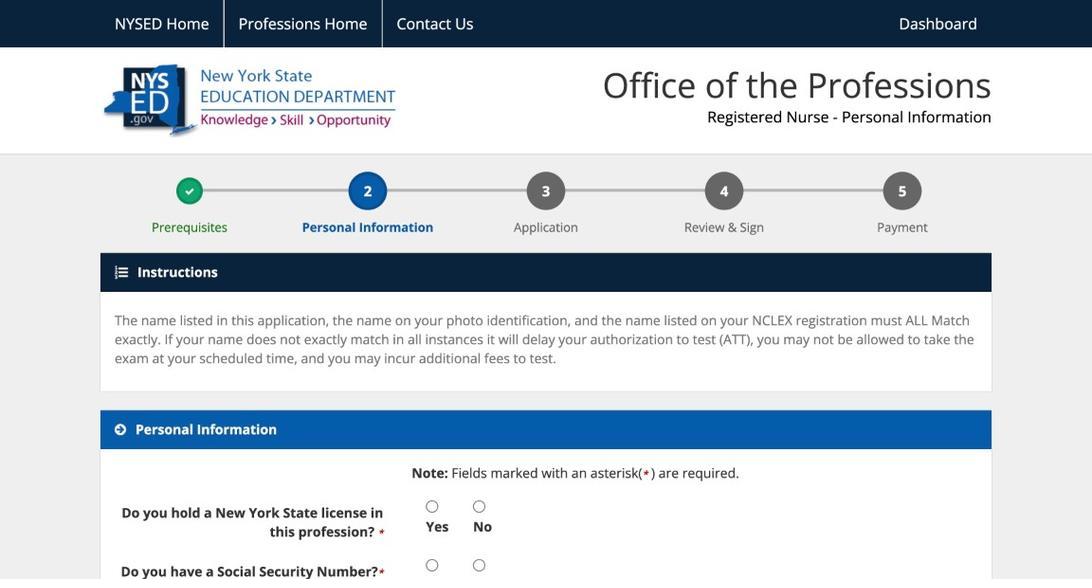 Task type: vqa. For each thing, say whether or not it's contained in the screenshot.
mm/dd/yyyy text field
no



Task type: locate. For each thing, give the bounding box(es) containing it.
None radio
[[473, 501, 486, 513], [426, 560, 439, 572], [473, 560, 486, 572], [473, 501, 486, 513], [426, 560, 439, 572], [473, 560, 486, 572]]

arrow circle right image
[[115, 423, 126, 437]]

list ol image
[[115, 266, 128, 279]]

check image
[[185, 187, 194, 196]]

None radio
[[426, 501, 439, 513]]



